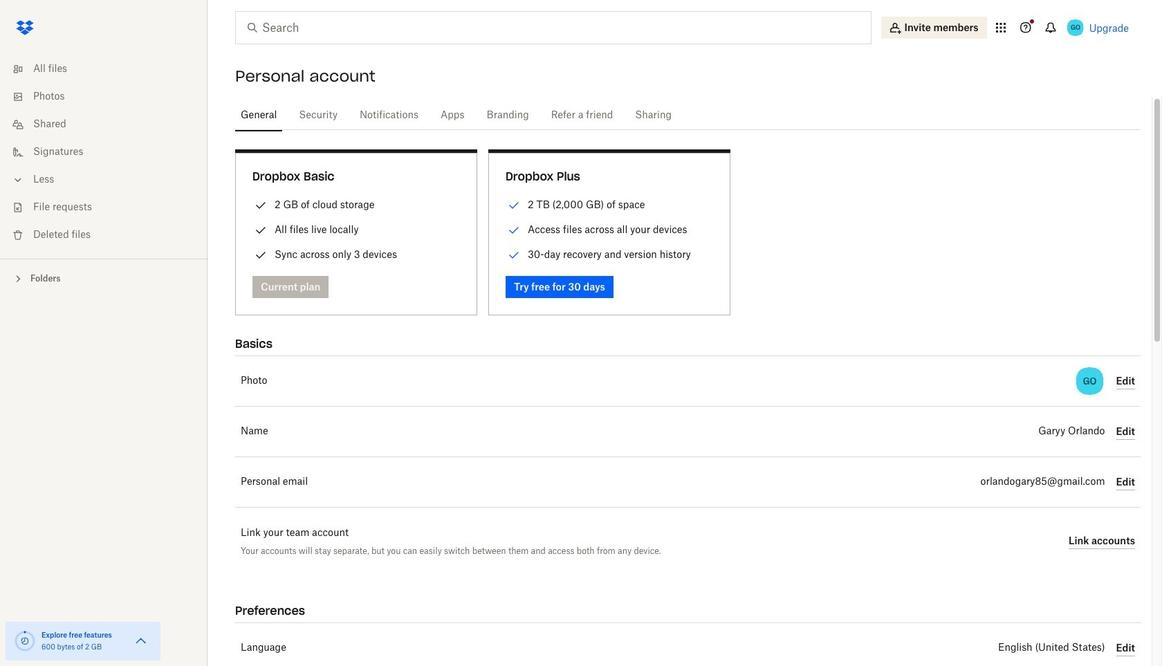 Task type: locate. For each thing, give the bounding box(es) containing it.
quota usage image
[[14, 630, 36, 652]]

less image
[[11, 173, 25, 187]]

recommended image
[[506, 197, 522, 214], [506, 222, 522, 239]]

0 vertical spatial recommended image
[[506, 197, 522, 214]]

list
[[0, 47, 208, 259]]

dropbox image
[[11, 14, 39, 42]]

1 vertical spatial recommended image
[[506, 222, 522, 239]]

tab list
[[235, 97, 1141, 132]]

quota usage progress bar
[[14, 630, 36, 652]]



Task type: vqa. For each thing, say whether or not it's contained in the screenshot.
rightmost Get
no



Task type: describe. For each thing, give the bounding box(es) containing it.
Search text field
[[262, 19, 842, 36]]

recommended image
[[506, 247, 522, 264]]

1 recommended image from the top
[[506, 197, 522, 214]]

2 recommended image from the top
[[506, 222, 522, 239]]



